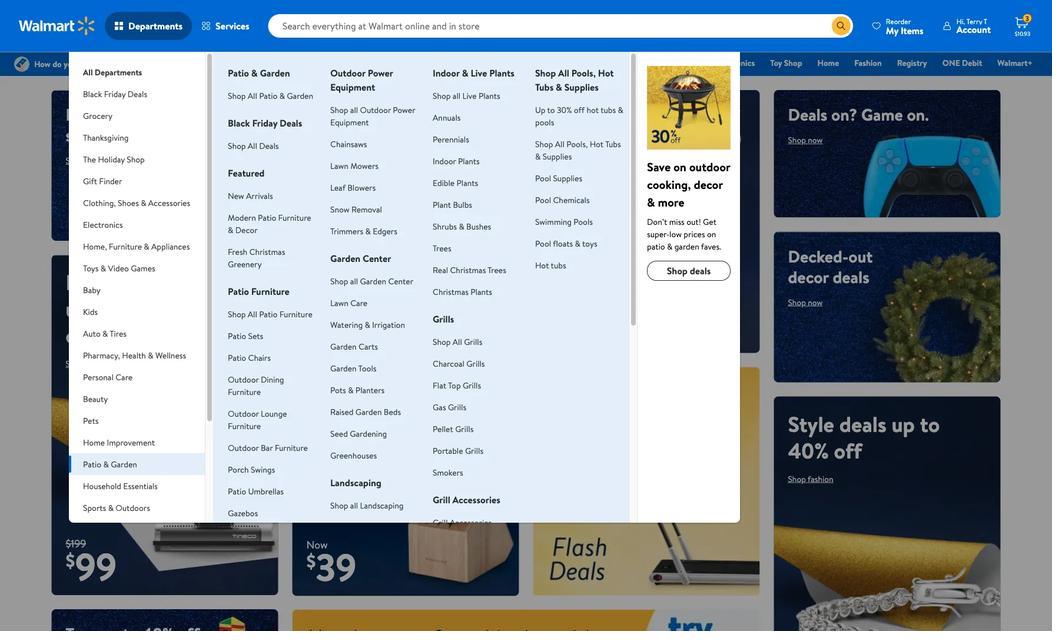 Task type: describe. For each thing, give the bounding box(es) containing it.
deals down shop all patio & garden link
[[280, 117, 302, 130]]

supplies up pool supplies link
[[543, 150, 572, 162]]

shop now link for save big!
[[307, 320, 360, 339]]

outdoor bar furniture link
[[228, 442, 308, 453]]

patio left chairs
[[228, 352, 246, 363]]

leaf blowers link
[[330, 182, 376, 193]]

flat top grills link
[[433, 380, 481, 391]]

now for home deals up to 30% off
[[86, 358, 100, 370]]

the for the holiday shop link at the right top of page
[[582, 57, 596, 69]]

lawn for lawn care
[[330, 297, 349, 309]]

bulbs
[[453, 199, 472, 210]]

debit
[[962, 57, 983, 69]]

super-
[[647, 228, 670, 240]]

garden
[[675, 241, 699, 252]]

plants up shop all live plants
[[490, 67, 515, 80]]

shop inside shop all outdoor power equipment
[[330, 104, 348, 115]]

off inside up to 30% off hot tubs & pools
[[574, 104, 585, 115]]

decor inside modern patio furniture & decor
[[235, 224, 258, 236]]

2 vertical spatial hot
[[535, 259, 549, 271]]

off inside home deals up to 30% off
[[66, 321, 94, 350]]

0 vertical spatial pools,
[[572, 67, 596, 80]]

black for 'black friday deals' link
[[351, 57, 370, 69]]

black for black friday deals dropdown button
[[83, 88, 102, 100]]

auto
[[83, 328, 101, 339]]

charcoal grills
[[433, 358, 485, 369]]

my
[[886, 24, 899, 37]]

patio furniture
[[228, 285, 290, 298]]

live for all
[[463, 90, 477, 101]]

up for home deals up to 30% off
[[66, 294, 89, 324]]

finder for gift finder link
[[677, 57, 700, 69]]

pool for pool supplies
[[535, 172, 551, 184]]

0 vertical spatial patio & garden
[[228, 67, 290, 80]]

portable
[[433, 445, 463, 456]]

christmas plants
[[433, 286, 492, 297]]

low
[[670, 228, 682, 240]]

shop all patio & garden link
[[228, 90, 313, 101]]

0 vertical spatial landscaping
[[330, 476, 382, 489]]

services
[[216, 19, 249, 32]]

home deals up to 30% off
[[66, 268, 174, 350]]

1 horizontal spatial seed
[[352, 522, 370, 533]]

thanksgiving for thanksgiving dropdown button
[[83, 132, 129, 143]]

fashion
[[855, 57, 882, 69]]

now for high tech gifts, huge savings
[[86, 155, 100, 166]]

supplies inside the 'seasonal decor & party supplies'
[[83, 536, 112, 548]]

shop now link for high tech gifts, huge savings
[[66, 155, 100, 166]]

all up high
[[83, 66, 93, 78]]

2 vertical spatial accessories
[[450, 517, 492, 528]]

deals inside decked-out decor deals
[[833, 265, 870, 288]]

0 vertical spatial seed
[[330, 428, 348, 439]]

registry link
[[892, 57, 933, 69]]

black friday deals for black friday deals dropdown button
[[83, 88, 147, 100]]

1 horizontal spatial black
[[228, 117, 250, 130]]

all for garden
[[350, 275, 358, 287]]

40% inside style deals up to 40% off
[[788, 436, 829, 465]]

to inside up to 30% off hot tubs & pools
[[547, 104, 555, 115]]

the holiday shop button
[[69, 148, 205, 170]]

holiday for the holiday shop link at the right top of page
[[598, 57, 625, 69]]

1 vertical spatial departments
[[95, 66, 142, 78]]

& inside dropdown button
[[108, 502, 114, 514]]

kids
[[83, 306, 98, 317]]

style
[[788, 409, 835, 439]]

shop now for home deals up to 30% off
[[66, 358, 100, 370]]

1 horizontal spatial black friday deals
[[228, 117, 302, 130]]

up for up to 40% off sports gear
[[547, 380, 568, 403]]

outdoor for outdoor bar furniture
[[228, 442, 259, 453]]

outdoor bar furniture
[[228, 442, 308, 453]]

appliances
[[151, 241, 190, 252]]

deals for style deals up to 40% off
[[840, 409, 887, 439]]

to inside style deals up to 40% off
[[920, 409, 940, 439]]

shop all landscaping
[[330, 500, 404, 511]]

one debit link
[[937, 57, 988, 69]]

snow
[[330, 203, 350, 215]]

tech
[[105, 103, 137, 126]]

edgers
[[373, 225, 397, 237]]

home for home improvement
[[83, 437, 105, 448]]

gift finder link
[[655, 57, 705, 69]]

all departments link
[[69, 52, 205, 83]]

$ for 39
[[307, 548, 316, 574]]

to inside up to 40% off sports gear
[[572, 380, 588, 403]]

1 vertical spatial trees
[[488, 264, 506, 276]]

style deals up to 40% off
[[788, 409, 940, 465]]

was dollar $199, now dollar 99 group
[[52, 536, 117, 595]]

clothing,
[[83, 197, 116, 208]]

toys
[[83, 262, 99, 274]]

party
[[147, 524, 166, 535]]

new
[[228, 190, 244, 201]]

bar
[[261, 442, 273, 453]]

black friday deals link
[[346, 57, 421, 69]]

new arrivals
[[228, 190, 273, 201]]

porch swings
[[228, 464, 275, 475]]

off inside style deals up to 40% off
[[834, 436, 862, 465]]

toy shop
[[770, 57, 803, 69]]

miss
[[669, 216, 685, 227]]

0 vertical spatial center
[[363, 252, 391, 265]]

pharmacy, health & wellness
[[83, 350, 186, 361]]

all up up to 30% off hot tubs & pools link
[[558, 67, 569, 80]]

grills right gas
[[448, 401, 467, 413]]

garden inside dropdown button
[[111, 458, 137, 470]]

toy shop link
[[765, 57, 808, 69]]

toy
[[770, 57, 782, 69]]

$199 $ 99
[[66, 536, 117, 592]]

personal care button
[[69, 366, 205, 388]]

patio left "sets"
[[228, 330, 246, 342]]

patio & garden inside dropdown button
[[83, 458, 137, 470]]

clothing, shoes & accessories
[[83, 197, 190, 208]]

gift finder for gift finder dropdown button
[[83, 175, 122, 187]]

40% inside up to 40% off sports gear
[[592, 380, 623, 403]]

outdoor lounge furniture
[[228, 408, 287, 432]]

sports
[[83, 502, 106, 514]]

patio umbrellas link
[[228, 486, 284, 497]]

plant bulbs
[[433, 199, 472, 210]]

plants for indoor plants
[[458, 155, 480, 167]]

2 vertical spatial friday
[[252, 117, 278, 130]]

deals for home deals are served
[[354, 380, 390, 403]]

save on outdoor cooking, decor & more don't miss out! get super-low prices on patio & garden faves.
[[647, 158, 731, 252]]

patio up shop all deals
[[259, 90, 278, 101]]

up to 30% off hot tubs & pools link
[[535, 104, 624, 128]]

1 vertical spatial hot
[[590, 138, 604, 150]]

patio inside dropdown button
[[83, 458, 101, 470]]

fresh
[[228, 246, 247, 257]]

1 horizontal spatial essentials
[[470, 57, 505, 69]]

care for personal care
[[116, 371, 133, 383]]

baby
[[83, 284, 101, 296]]

shop inside dropdown button
[[127, 153, 145, 165]]

irrigation
[[372, 319, 405, 330]]

furniture inside dropdown button
[[109, 241, 142, 252]]

seed gardening
[[330, 428, 387, 439]]

swimming pools link
[[535, 216, 593, 227]]

0 horizontal spatial on
[[674, 158, 687, 175]]

0 vertical spatial tubs
[[535, 81, 554, 94]]

christmas for trees
[[450, 264, 486, 276]]

2 grill accessories from the top
[[433, 517, 492, 528]]

patio inside modern patio furniture & decor
[[258, 212, 276, 223]]

served
[[421, 380, 468, 403]]

carts
[[359, 341, 378, 352]]

edible plants
[[433, 177, 478, 188]]

0 vertical spatial trees
[[433, 242, 451, 254]]

decor inside "save on outdoor cooking, decor & more don't miss out! get super-low prices on patio & garden faves."
[[694, 176, 723, 193]]

black friday deals button
[[69, 83, 205, 105]]

patio down porch
[[228, 486, 246, 497]]

plants for edible plants
[[457, 177, 478, 188]]

patio chairs link
[[228, 352, 271, 363]]

out!
[[687, 216, 701, 227]]

shoes
[[118, 197, 139, 208]]

now for save big!
[[336, 324, 351, 335]]

now for deals on? game on.
[[808, 134, 823, 146]]

shop now link for decked-out decor deals
[[788, 297, 823, 308]]

sets
[[248, 330, 263, 342]]

furniture inside modern patio furniture & decor
[[278, 212, 311, 223]]

pools
[[574, 216, 593, 227]]

real christmas trees link
[[433, 264, 506, 276]]

shop all live plants link
[[433, 90, 500, 101]]

& inside the 'seasonal decor & party supplies'
[[140, 524, 145, 535]]

fresh christmas greenery
[[228, 246, 285, 270]]

supplies up hot
[[565, 81, 599, 94]]

all for indoor
[[453, 90, 461, 101]]

39
[[316, 541, 357, 593]]

lawn for lawn mowers
[[330, 160, 349, 171]]

outdoor for outdoor power equipment
[[330, 67, 366, 80]]

outdoor for outdoor dining furniture
[[228, 374, 259, 385]]

1 vertical spatial pools,
[[567, 138, 588, 150]]

departments inside dropdown button
[[128, 19, 183, 32]]

household essentials
[[83, 480, 158, 492]]

shop all patio furniture
[[228, 308, 313, 320]]

indoor for indoor plants
[[433, 155, 456, 167]]

shop now for high tech gifts, huge savings
[[66, 155, 100, 166]]

shop all outdoor power equipment link
[[330, 104, 415, 128]]

real
[[433, 264, 448, 276]]

deals for shop all deals link
[[259, 140, 279, 151]]

pool floats & toys
[[535, 238, 598, 249]]

household
[[83, 480, 121, 492]]

outdoors
[[116, 502, 150, 514]]

snow removal
[[330, 203, 382, 215]]

real christmas trees
[[433, 264, 506, 276]]

0 vertical spatial hot
[[598, 67, 614, 80]]

shop now for deals on? game on.
[[788, 134, 823, 146]]

items
[[901, 24, 924, 37]]

deals on? game on.
[[788, 103, 929, 126]]

deals for 'black friday deals' link
[[396, 57, 416, 69]]

patio sets link
[[228, 330, 263, 342]]

outdoor for outdoor lounge furniture
[[228, 408, 259, 419]]

pellet grills link
[[433, 423, 474, 435]]

pharmacy, health & wellness button
[[69, 345, 205, 366]]

home, furniture & appliances
[[83, 241, 190, 252]]

save big!
[[307, 256, 452, 309]]

shop now for save big!
[[316, 324, 351, 335]]

furniture right bar
[[275, 442, 308, 453]]

home for home deals are served
[[307, 380, 350, 403]]

shop now for decked-out decor deals
[[788, 297, 823, 308]]

0 horizontal spatial tubs
[[551, 259, 566, 271]]

live for &
[[471, 67, 487, 80]]

Search search field
[[268, 14, 853, 38]]

patio up shop all patio & garden link
[[228, 67, 249, 80]]

christmas for greenery
[[249, 246, 285, 257]]

off inside up to 40% off sports gear
[[627, 380, 649, 403]]

grills right "charcoal"
[[467, 358, 485, 369]]



Task type: locate. For each thing, give the bounding box(es) containing it.
electronics for electronics dropdown button
[[83, 219, 123, 230]]

equipment inside shop all outdoor power equipment
[[330, 116, 369, 128]]

all for shop all pools, hot tubs & supplies link on the top of the page
[[555, 138, 565, 150]]

Walmart Site-Wide search field
[[268, 14, 853, 38]]

shop deals
[[667, 264, 711, 277]]

gift finder for gift finder link
[[660, 57, 700, 69]]

the holiday shop up hot
[[582, 57, 645, 69]]

1 horizontal spatial gift finder
[[660, 57, 700, 69]]

0 vertical spatial black
[[351, 57, 370, 69]]

patio down patio furniture
[[259, 308, 278, 320]]

2 horizontal spatial friday
[[372, 57, 394, 69]]

all up lawn care
[[350, 275, 358, 287]]

1 vertical spatial decor
[[788, 265, 829, 288]]

porch swings link
[[228, 464, 275, 475]]

pharmacy,
[[83, 350, 120, 361]]

0 horizontal spatial seed
[[330, 428, 348, 439]]

the holiday shop for the holiday shop dropdown button
[[83, 153, 145, 165]]

decor inside decked-out decor deals
[[788, 265, 829, 288]]

save for save on outdoor cooking, decor & more don't miss out! get super-low prices on patio & garden faves.
[[647, 158, 671, 175]]

1 horizontal spatial up
[[547, 380, 568, 403]]

porch
[[228, 464, 249, 475]]

personal care
[[83, 371, 133, 383]]

video
[[108, 262, 129, 274]]

holiday up hot
[[598, 57, 625, 69]]

0 horizontal spatial trees
[[433, 242, 451, 254]]

now up personal
[[86, 358, 100, 370]]

services button
[[192, 12, 259, 40]]

outdoor inside outdoor dining furniture
[[228, 374, 259, 385]]

black friday deals inside dropdown button
[[83, 88, 147, 100]]

chemicals
[[553, 194, 590, 206]]

edible plants link
[[433, 177, 478, 188]]

black up high
[[83, 88, 102, 100]]

hot tubs
[[535, 259, 566, 271]]

furniture up toys & video games
[[109, 241, 142, 252]]

plants down the indoor & live plants on the left of the page
[[479, 90, 500, 101]]

hi,
[[957, 16, 965, 26]]

up up "pools"
[[535, 104, 546, 115]]

1 vertical spatial landscaping
[[360, 500, 404, 511]]

tubs inside up to 30% off hot tubs & pools
[[601, 104, 616, 115]]

furniture inside outdoor dining furniture
[[228, 386, 261, 398]]

up inside home deals up to 30% off
[[66, 294, 89, 324]]

christmas up greenery
[[249, 246, 285, 257]]

savings
[[66, 124, 118, 147]]

baby button
[[69, 279, 205, 301]]

deals for shop deals
[[690, 264, 711, 277]]

pots
[[330, 384, 346, 396]]

grocery inside dropdown button
[[83, 110, 112, 121]]

furniture down patio furniture
[[280, 308, 313, 320]]

2 vertical spatial pool
[[535, 238, 551, 249]]

holiday down savings
[[98, 153, 125, 165]]

watering & irrigation
[[330, 319, 405, 330]]

1 vertical spatial essentials
[[123, 480, 158, 492]]

finder for gift finder dropdown button
[[99, 175, 122, 187]]

gear
[[596, 401, 628, 424]]

save for save big!
[[307, 256, 382, 309]]

live up shop all live plants
[[471, 67, 487, 80]]

now down decked-out decor deals
[[808, 297, 823, 308]]

1 equipment from the top
[[330, 81, 375, 94]]

1 vertical spatial center
[[388, 275, 414, 287]]

3 pool from the top
[[535, 238, 551, 249]]

deals up featured
[[259, 140, 279, 151]]

grills up shop all grills
[[433, 313, 454, 326]]

0 vertical spatial decor
[[694, 176, 723, 193]]

0 horizontal spatial friday
[[104, 88, 126, 100]]

0 horizontal spatial decor
[[694, 176, 723, 193]]

shop all garden center link
[[330, 275, 414, 287]]

0 horizontal spatial $
[[66, 547, 75, 574]]

plant bulbs link
[[433, 199, 472, 210]]

up inside style deals up to 40% off
[[892, 409, 915, 439]]

friday up "tech"
[[104, 88, 126, 100]]

friday for 'black friday deals' link
[[372, 57, 394, 69]]

gift up clothing,
[[83, 175, 97, 187]]

1 grill accessories from the top
[[433, 494, 500, 506]]

care down health
[[116, 371, 133, 383]]

pool up "pool chemicals"
[[535, 172, 551, 184]]

deals right 'outdoor power equipment'
[[396, 57, 416, 69]]

1 horizontal spatial $
[[307, 548, 316, 574]]

1 vertical spatial grocery
[[83, 110, 112, 121]]

pool for pool floats & toys
[[535, 238, 551, 249]]

0 vertical spatial power
[[368, 67, 393, 80]]

1 vertical spatial equipment
[[330, 116, 369, 128]]

& inside up to 30% off hot tubs & pools
[[618, 104, 624, 115]]

decor down modern
[[235, 224, 258, 236]]

all inside shop all outdoor power equipment
[[350, 104, 358, 115]]

0 vertical spatial holiday
[[598, 57, 625, 69]]

holiday
[[598, 57, 625, 69], [98, 153, 125, 165]]

grills right portable
[[465, 445, 484, 456]]

0 vertical spatial gift finder
[[660, 57, 700, 69]]

2 lawn from the top
[[330, 297, 349, 309]]

0 horizontal spatial thanksgiving
[[83, 132, 129, 143]]

thanksgiving button
[[69, 127, 205, 148]]

landscaping up grass seed link
[[360, 500, 404, 511]]

accessories down smokers link
[[450, 517, 492, 528]]

up for style deals up to 40% off
[[892, 409, 915, 439]]

0 horizontal spatial 40%
[[592, 380, 623, 403]]

trimmers & edgers
[[330, 225, 397, 237]]

1 horizontal spatial up
[[892, 409, 915, 439]]

live
[[471, 67, 487, 80], [463, 90, 477, 101]]

grills right pellet
[[455, 423, 474, 435]]

$10.93
[[1015, 29, 1031, 37]]

shop now link for home deals are served
[[307, 411, 341, 423]]

1 pool from the top
[[535, 172, 551, 184]]

shop all pools, hot tubs & supplies up pool supplies
[[535, 138, 621, 162]]

0 vertical spatial grill accessories
[[433, 494, 500, 506]]

christmas down real
[[433, 286, 469, 297]]

thanksgiving down "tech"
[[83, 132, 129, 143]]

0 vertical spatial grill
[[433, 494, 450, 506]]

pool chemicals link
[[535, 194, 590, 206]]

deals left the on?
[[788, 103, 828, 126]]

2 indoor from the top
[[433, 155, 456, 167]]

walmart image
[[19, 16, 95, 35]]

now down pots
[[326, 411, 341, 423]]

$ inside now $ 39
[[307, 548, 316, 574]]

1 horizontal spatial grocery
[[431, 57, 460, 69]]

0 vertical spatial indoor
[[433, 67, 460, 80]]

shop now inside 'shop now' link
[[316, 324, 351, 335]]

prices
[[684, 228, 705, 240]]

garden
[[260, 67, 290, 80], [287, 90, 313, 101], [330, 252, 361, 265], [360, 275, 386, 287], [330, 341, 357, 352], [330, 362, 357, 374], [356, 406, 382, 418], [111, 458, 137, 470]]

black up shop all outdoor power equipment
[[351, 57, 370, 69]]

power inside 'outdoor power equipment'
[[368, 67, 393, 80]]

pets
[[83, 415, 99, 426]]

1 vertical spatial patio & garden
[[83, 458, 137, 470]]

deals inside dropdown button
[[128, 88, 147, 100]]

0 horizontal spatial grocery
[[83, 110, 112, 121]]

0 horizontal spatial gift
[[83, 175, 97, 187]]

outdoor inside 'outdoor power equipment'
[[330, 67, 366, 80]]

patio chairs
[[228, 352, 271, 363]]

shop all landscaping link
[[330, 500, 404, 511]]

lawn up watering at bottom left
[[330, 297, 349, 309]]

furniture up bar
[[228, 420, 261, 432]]

30% inside home deals up to 30% off
[[119, 294, 158, 324]]

now dollar 39 null group
[[292, 537, 357, 596]]

grass
[[330, 522, 350, 533]]

home down pets
[[83, 437, 105, 448]]

$ inside $199 $ 99
[[66, 547, 75, 574]]

patio down 'arrivals'
[[258, 212, 276, 223]]

home inside home improvement dropdown button
[[83, 437, 105, 448]]

1 vertical spatial 30%
[[119, 294, 158, 324]]

now for home deals are served
[[326, 411, 341, 423]]

0 vertical spatial 40%
[[592, 380, 623, 403]]

black friday deals up shop all outdoor power equipment
[[351, 57, 416, 69]]

shop now link for deals on? game on.
[[788, 134, 823, 146]]

plants up bulbs at the top of page
[[457, 177, 478, 188]]

30% up tires
[[119, 294, 158, 324]]

1 horizontal spatial decor
[[788, 265, 829, 288]]

grills
[[433, 313, 454, 326], [464, 336, 483, 347], [467, 358, 485, 369], [463, 380, 481, 391], [448, 401, 467, 413], [455, 423, 474, 435], [465, 445, 484, 456]]

all up grass seed link
[[350, 500, 358, 511]]

home for home
[[818, 57, 839, 69]]

garden carts link
[[330, 341, 378, 352]]

the inside dropdown button
[[83, 153, 96, 165]]

1 vertical spatial lawn
[[330, 297, 349, 309]]

shrubs & bushes
[[433, 221, 491, 232]]

indoor plants
[[433, 155, 480, 167]]

friday up shop all deals link
[[252, 117, 278, 130]]

garden center
[[330, 252, 391, 265]]

0 vertical spatial care
[[351, 297, 368, 309]]

home inside home deals up to 30% off
[[66, 268, 121, 297]]

shop deals link
[[647, 261, 731, 281]]

&
[[462, 57, 468, 69], [251, 67, 258, 80], [462, 67, 469, 80], [556, 81, 562, 94], [280, 90, 285, 101], [618, 104, 624, 115], [535, 150, 541, 162], [647, 194, 655, 210], [141, 197, 146, 208], [459, 221, 465, 232], [228, 224, 233, 236], [366, 225, 371, 237], [575, 238, 581, 249], [144, 241, 149, 252], [667, 241, 673, 252], [101, 262, 106, 274], [365, 319, 370, 330], [103, 328, 108, 339], [148, 350, 153, 361], [348, 384, 354, 396], [103, 458, 109, 470], [108, 502, 114, 514], [140, 524, 145, 535]]

indoor up the edible
[[433, 155, 456, 167]]

power
[[368, 67, 393, 80], [393, 104, 415, 115]]

health
[[122, 350, 146, 361]]

deals inside style deals up to 40% off
[[840, 409, 887, 439]]

1 vertical spatial gift finder
[[83, 175, 122, 187]]

home up raised
[[307, 380, 350, 403]]

up
[[66, 294, 89, 324], [892, 409, 915, 439]]

now up garden carts
[[336, 324, 351, 335]]

1 horizontal spatial tubs
[[605, 138, 621, 150]]

garden tools
[[330, 362, 377, 374]]

home for home deals up to 30% off
[[66, 268, 121, 297]]

$ for 99
[[66, 547, 75, 574]]

2 vertical spatial christmas
[[433, 286, 469, 297]]

& inside modern patio furniture & decor
[[228, 224, 233, 236]]

care for lawn care
[[351, 297, 368, 309]]

thanksgiving inside dropdown button
[[83, 132, 129, 143]]

power inside shop all outdoor power equipment
[[393, 104, 415, 115]]

the holiday shop down thanksgiving dropdown button
[[83, 153, 145, 165]]

0 vertical spatial save
[[647, 158, 671, 175]]

modern patio furniture & decor link
[[228, 212, 311, 236]]

trimmers
[[330, 225, 364, 237]]

2 grill from the top
[[433, 517, 448, 528]]

1 horizontal spatial thanksgiving
[[520, 57, 567, 69]]

gardening
[[350, 428, 387, 439]]

patio & garden image
[[647, 66, 731, 150]]

1 vertical spatial tubs
[[551, 259, 566, 271]]

0 vertical spatial on
[[674, 158, 687, 175]]

up inside up to 40% off sports gear
[[547, 380, 568, 403]]

departments
[[128, 19, 183, 32], [95, 66, 142, 78]]

grocery & essentials
[[431, 57, 505, 69]]

0 horizontal spatial tubs
[[535, 81, 554, 94]]

1 vertical spatial grill
[[433, 517, 448, 528]]

electronics button
[[69, 214, 205, 236]]

care inside personal care dropdown button
[[116, 371, 133, 383]]

black friday deals up "tech"
[[83, 88, 147, 100]]

center left real
[[388, 275, 414, 287]]

plants down real christmas trees link
[[471, 286, 492, 297]]

pools, up hot
[[572, 67, 596, 80]]

shop all pools, hot tubs & supplies up hot
[[535, 67, 614, 94]]

0 vertical spatial decor
[[235, 224, 258, 236]]

furniture down dining
[[228, 386, 261, 398]]

supplies
[[565, 81, 599, 94], [543, 150, 572, 162], [553, 172, 583, 184], [83, 536, 112, 548]]

grill accessories
[[433, 494, 500, 506], [433, 517, 492, 528]]

0 horizontal spatial the
[[83, 153, 96, 165]]

thanksgiving down walmart site-wide search box
[[520, 57, 567, 69]]

gazebos
[[228, 507, 258, 519]]

power up shop all outdoor power equipment
[[368, 67, 393, 80]]

all down up to 30% off hot tubs & pools
[[555, 138, 565, 150]]

the down savings
[[83, 153, 96, 165]]

1 horizontal spatial 30%
[[557, 104, 572, 115]]

1 vertical spatial black
[[83, 88, 102, 100]]

furniture inside outdoor lounge furniture
[[228, 420, 261, 432]]

gift for gift finder dropdown button
[[83, 175, 97, 187]]

gift finder button
[[69, 170, 205, 192]]

1 horizontal spatial electronics
[[715, 57, 755, 69]]

outdoor inside outdoor lounge furniture
[[228, 408, 259, 419]]

edible
[[433, 177, 455, 188]]

0 horizontal spatial gift finder
[[83, 175, 122, 187]]

home link
[[813, 57, 845, 69]]

2 pool from the top
[[535, 194, 551, 206]]

seed down raised
[[330, 428, 348, 439]]

planters
[[356, 384, 385, 396]]

faves.
[[701, 241, 721, 252]]

supplies down seasonal
[[83, 536, 112, 548]]

1 horizontal spatial decor
[[235, 224, 258, 236]]

home up kids
[[66, 268, 121, 297]]

30% left hot
[[557, 104, 572, 115]]

1 grill from the top
[[433, 494, 450, 506]]

decor down "outdoors"
[[116, 524, 138, 535]]

0 horizontal spatial the holiday shop
[[83, 153, 145, 165]]

friday inside dropdown button
[[104, 88, 126, 100]]

0 vertical spatial electronics
[[715, 57, 755, 69]]

0 vertical spatial finder
[[677, 57, 700, 69]]

1 horizontal spatial gift
[[660, 57, 675, 69]]

1 horizontal spatial tubs
[[601, 104, 616, 115]]

all for shop all deals link
[[248, 140, 257, 151]]

patio & garden up shop all patio & garden link
[[228, 67, 290, 80]]

shop all grills link
[[433, 336, 483, 347]]

hot
[[598, 67, 614, 80], [590, 138, 604, 150], [535, 259, 549, 271]]

now
[[307, 537, 328, 552]]

0 vertical spatial up
[[66, 294, 89, 324]]

deals inside home deals up to 30% off
[[126, 268, 174, 297]]

1 horizontal spatial save
[[647, 158, 671, 175]]

electronics left toy
[[715, 57, 755, 69]]

1 vertical spatial live
[[463, 90, 477, 101]]

up to 40% off sports gear
[[547, 380, 649, 424]]

2 horizontal spatial black friday deals
[[351, 57, 416, 69]]

1 horizontal spatial on
[[707, 228, 716, 240]]

the for the holiday shop dropdown button
[[83, 153, 96, 165]]

pellet grills
[[433, 423, 474, 435]]

pools, down up to 30% off hot tubs & pools
[[567, 138, 588, 150]]

the holiday shop for the holiday shop link at the right top of page
[[582, 57, 645, 69]]

all up the charcoal grills at bottom left
[[453, 336, 462, 347]]

departments up all departments link
[[128, 19, 183, 32]]

all for shop all grills link
[[453, 336, 462, 347]]

equipment inside 'outdoor power equipment'
[[330, 81, 375, 94]]

30% inside up to 30% off hot tubs & pools
[[557, 104, 572, 115]]

now $ 39
[[307, 537, 357, 593]]

grocery for grocery & essentials
[[431, 57, 460, 69]]

lawn up leaf
[[330, 160, 349, 171]]

black friday deals up shop all deals link
[[228, 117, 302, 130]]

shop all patio furniture link
[[228, 308, 313, 320]]

1 horizontal spatial patio & garden
[[228, 67, 290, 80]]

pots & planters link
[[330, 384, 385, 396]]

furniture up 'shop all patio furniture' link
[[251, 285, 290, 298]]

indoor for indoor & live plants
[[433, 67, 460, 80]]

0 vertical spatial up
[[535, 104, 546, 115]]

0 horizontal spatial 30%
[[119, 294, 158, 324]]

1 lawn from the top
[[330, 160, 349, 171]]

deals for black friday deals dropdown button
[[128, 88, 147, 100]]

reorder
[[886, 16, 911, 26]]

up for up to 30% off hot tubs & pools
[[535, 104, 546, 115]]

shop fashion
[[788, 473, 834, 485]]

shop all patio & garden
[[228, 90, 313, 101]]

2 shop all pools, hot tubs & supplies from the top
[[535, 138, 621, 162]]

1 horizontal spatial friday
[[252, 117, 278, 130]]

pool supplies link
[[535, 172, 583, 184]]

now for decked-out decor deals
[[808, 297, 823, 308]]

0 horizontal spatial black
[[83, 88, 102, 100]]

furniture left snow
[[278, 212, 311, 223]]

tubs down up to 30% off hot tubs & pools link
[[605, 138, 621, 150]]

equipment up shop all outdoor power equipment
[[330, 81, 375, 94]]

1 horizontal spatial 40%
[[788, 436, 829, 465]]

home inside home link
[[818, 57, 839, 69]]

finder
[[677, 57, 700, 69], [99, 175, 122, 187]]

gift finder inside dropdown button
[[83, 175, 122, 187]]

0 vertical spatial pool
[[535, 172, 551, 184]]

0 vertical spatial black friday deals
[[351, 57, 416, 69]]

friday up shop all outdoor power equipment
[[372, 57, 394, 69]]

patio umbrellas
[[228, 486, 284, 497]]

tubs down thanksgiving link
[[535, 81, 554, 94]]

shop all outdoor power equipment
[[330, 104, 415, 128]]

finder up clothing,
[[99, 175, 122, 187]]

thanksgiving for thanksgiving link
[[520, 57, 567, 69]]

top
[[448, 380, 461, 391]]

1 vertical spatial finder
[[99, 175, 122, 187]]

the holiday shop inside dropdown button
[[83, 153, 145, 165]]

1 vertical spatial on
[[707, 228, 716, 240]]

1 vertical spatial the holiday shop
[[83, 153, 145, 165]]

1 vertical spatial care
[[116, 371, 133, 383]]

1 vertical spatial pool
[[535, 194, 551, 206]]

friday for black friday deals dropdown button
[[104, 88, 126, 100]]

patio
[[228, 67, 249, 80], [259, 90, 278, 101], [258, 212, 276, 223], [228, 285, 249, 298], [259, 308, 278, 320], [228, 330, 246, 342], [228, 352, 246, 363], [83, 458, 101, 470], [228, 486, 246, 497]]

supplies up chemicals
[[553, 172, 583, 184]]

all for shop all patio & garden link
[[248, 90, 257, 101]]

personal
[[83, 371, 114, 383]]

one
[[943, 57, 960, 69]]

1 horizontal spatial holiday
[[598, 57, 625, 69]]

center
[[363, 252, 391, 265], [388, 275, 414, 287]]

shop now link for home deals up to 30% off
[[66, 358, 100, 370]]

grocery for grocery
[[83, 110, 112, 121]]

pool up swimming
[[535, 194, 551, 206]]

annuals link
[[433, 112, 461, 123]]

the holiday shop
[[582, 57, 645, 69], [83, 153, 145, 165]]

patio & garden up household
[[83, 458, 137, 470]]

pots & planters
[[330, 384, 385, 396]]

all down 'outdoor power equipment'
[[350, 104, 358, 115]]

1 shop all pools, hot tubs & supplies from the top
[[535, 67, 614, 94]]

1 horizontal spatial the holiday shop
[[582, 57, 645, 69]]

accessories inside clothing, shoes & accessories dropdown button
[[148, 197, 190, 208]]

0 vertical spatial gift
[[660, 57, 675, 69]]

1 vertical spatial power
[[393, 104, 415, 115]]

gazebos link
[[228, 507, 258, 519]]

0 vertical spatial thanksgiving
[[520, 57, 567, 69]]

0 vertical spatial 30%
[[557, 104, 572, 115]]

holiday for the holiday shop dropdown button
[[98, 153, 125, 165]]

deals up grocery dropdown button
[[128, 88, 147, 100]]

grill accessories up grill accessories link
[[433, 494, 500, 506]]

toys
[[582, 238, 598, 249]]

1 indoor from the top
[[433, 67, 460, 80]]

pool for pool chemicals
[[535, 194, 551, 206]]

up left gear
[[547, 380, 568, 403]]

1 vertical spatial tubs
[[605, 138, 621, 150]]

plants for christmas plants
[[471, 286, 492, 297]]

perennials
[[433, 133, 469, 145]]

christmas inside fresh christmas greenery
[[249, 246, 285, 257]]

0 vertical spatial the
[[582, 57, 596, 69]]

all for 'shop all patio furniture' link
[[248, 308, 257, 320]]

essentials inside dropdown button
[[123, 480, 158, 492]]

finder inside dropdown button
[[99, 175, 122, 187]]

hot tubs link
[[535, 259, 566, 271]]

gift for gift finder link
[[660, 57, 675, 69]]

to inside home deals up to 30% off
[[94, 294, 114, 324]]

black up shop all deals
[[228, 117, 250, 130]]

beauty
[[83, 393, 108, 405]]

outdoor inside shop all outdoor power equipment
[[360, 104, 391, 115]]

all for outdoor
[[350, 104, 358, 115]]

1 vertical spatial shop all pools, hot tubs & supplies
[[535, 138, 621, 162]]

1 vertical spatial indoor
[[433, 155, 456, 167]]

grills up the charcoal grills at bottom left
[[464, 336, 483, 347]]

save inside "save on outdoor cooking, decor & more don't miss out! get super-low prices on patio & garden faves."
[[647, 158, 671, 175]]

black inside dropdown button
[[83, 88, 102, 100]]

electronics for electronics link
[[715, 57, 755, 69]]

live down the indoor & live plants on the left of the page
[[463, 90, 477, 101]]

gift inside dropdown button
[[83, 175, 97, 187]]

decor inside the 'seasonal decor & party supplies'
[[116, 524, 138, 535]]

deals for home deals up to 30% off
[[126, 268, 174, 297]]

2 horizontal spatial black
[[351, 57, 370, 69]]

decked-out decor deals
[[788, 245, 873, 288]]

grocery up shop all live plants
[[431, 57, 460, 69]]

search icon image
[[837, 21, 846, 31]]

chainsaws
[[330, 138, 367, 150]]

t
[[984, 16, 988, 26]]

0 horizontal spatial save
[[307, 256, 382, 309]]

patio down greenery
[[228, 285, 249, 298]]

black friday deals for 'black friday deals' link
[[351, 57, 416, 69]]

2 equipment from the top
[[330, 116, 369, 128]]

all up featured
[[248, 140, 257, 151]]

shop now for home deals are served
[[307, 411, 341, 423]]

grills right 'top'
[[463, 380, 481, 391]]

1 vertical spatial seed
[[352, 522, 370, 533]]

finder left electronics link
[[677, 57, 700, 69]]

pool left floats
[[535, 238, 551, 249]]

shop now link
[[788, 134, 823, 146], [66, 155, 100, 166], [788, 297, 823, 308], [307, 320, 360, 339], [66, 358, 100, 370], [307, 411, 341, 423]]

holiday inside dropdown button
[[98, 153, 125, 165]]

electronics inside dropdown button
[[83, 219, 123, 230]]

2 vertical spatial black friday deals
[[228, 117, 302, 130]]

indoor plants link
[[433, 155, 480, 167]]

now
[[808, 134, 823, 146], [86, 155, 100, 166], [808, 297, 823, 308], [336, 324, 351, 335], [86, 358, 100, 370], [326, 411, 341, 423]]

up inside up to 30% off hot tubs & pools
[[535, 104, 546, 115]]

1 vertical spatial accessories
[[453, 494, 500, 506]]



Task type: vqa. For each thing, say whether or not it's contained in the screenshot.
the Holiday
yes



